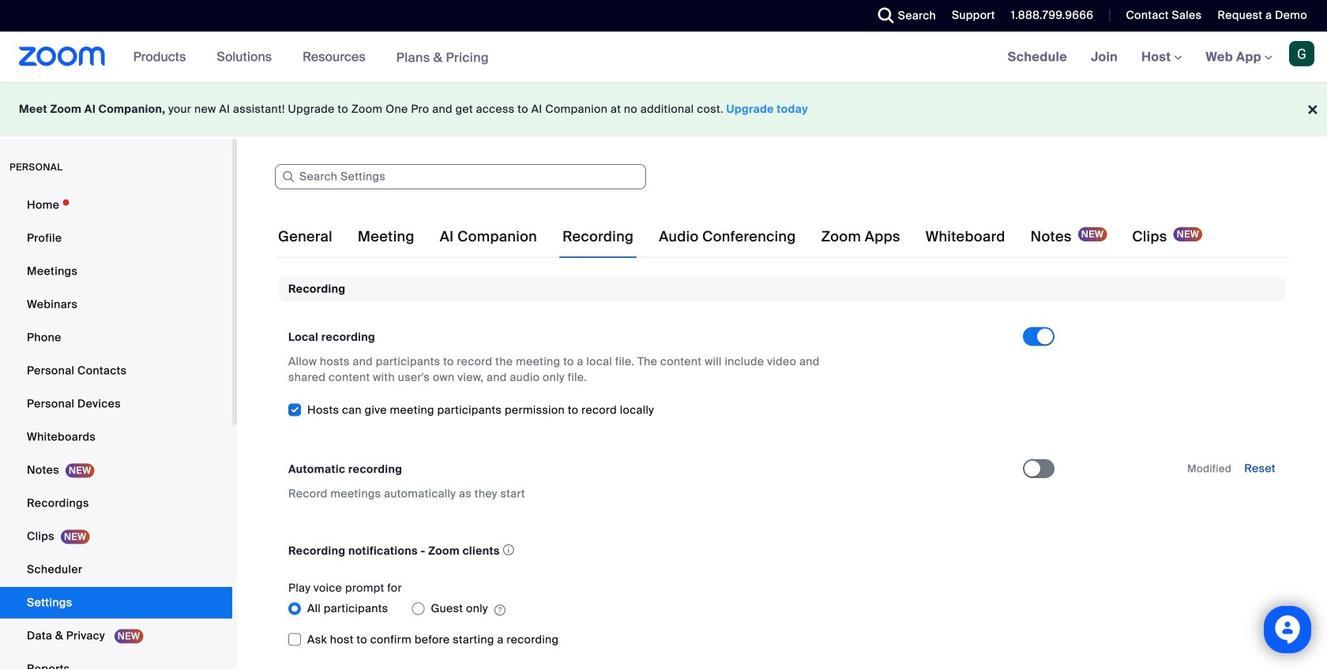 Task type: locate. For each thing, give the bounding box(es) containing it.
option group
[[288, 597, 1023, 622]]

application
[[288, 540, 1009, 562]]

footer
[[0, 82, 1327, 137]]

banner
[[0, 32, 1327, 83]]

profile picture image
[[1289, 41, 1315, 66]]

personal menu menu
[[0, 190, 232, 670]]

zoom logo image
[[19, 47, 106, 66]]

learn more about guest only image
[[494, 604, 506, 618]]

info outline image
[[503, 540, 514, 561]]

tabs of my account settings page tab list
[[275, 215, 1206, 259]]

Search Settings text field
[[275, 164, 646, 190]]



Task type: vqa. For each thing, say whether or not it's contained in the screenshot.
middle Schedule
no



Task type: describe. For each thing, give the bounding box(es) containing it.
product information navigation
[[121, 32, 501, 83]]

meetings navigation
[[996, 32, 1327, 83]]

recording element
[[279, 277, 1285, 670]]

application inside recording element
[[288, 540, 1009, 562]]

option group inside recording element
[[288, 597, 1023, 622]]



